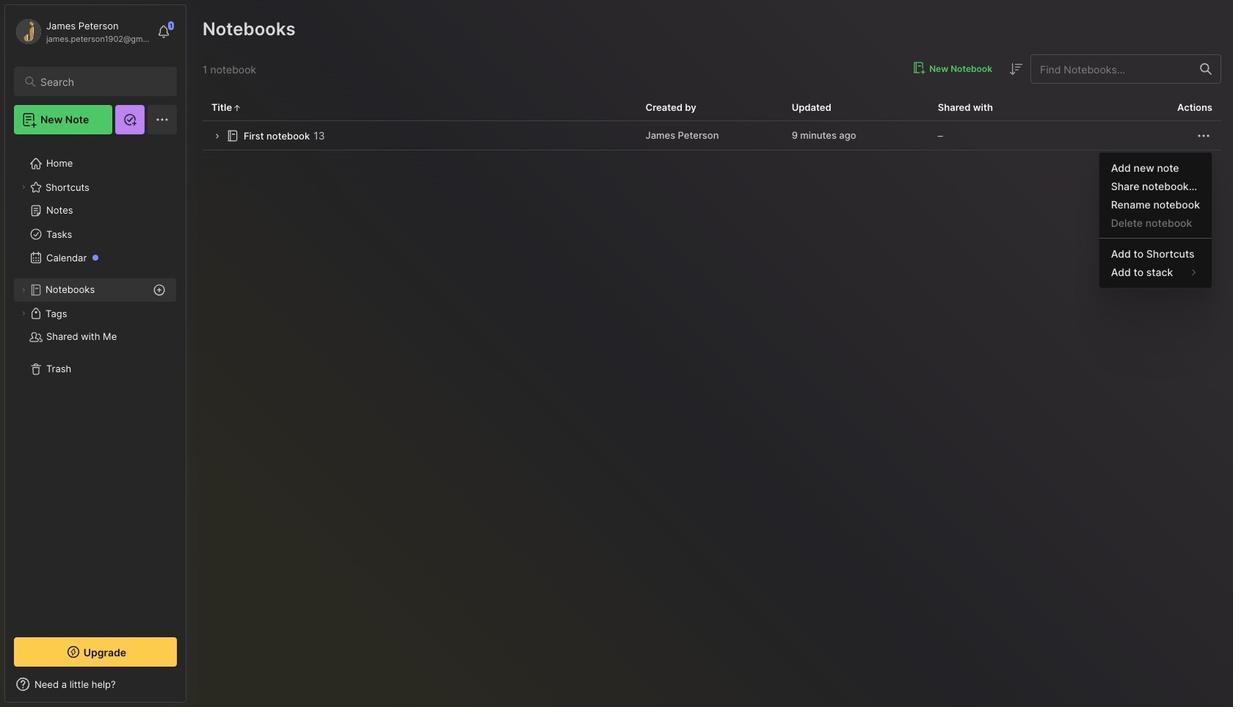 Task type: locate. For each thing, give the bounding box(es) containing it.
more actions image
[[1196, 127, 1213, 144]]

None search field
[[40, 73, 164, 90]]

click to collapse image
[[185, 680, 196, 698]]

expand tags image
[[19, 309, 28, 318]]

Sort field
[[1008, 60, 1025, 78]]

none search field inside main element
[[40, 73, 164, 90]]

row
[[203, 121, 1222, 151]]

More actions field
[[1196, 127, 1213, 144]]

Search text field
[[40, 75, 164, 89]]

tree
[[5, 143, 186, 624]]



Task type: describe. For each thing, give the bounding box(es) containing it.
expand notebooks image
[[19, 286, 28, 295]]

main element
[[0, 0, 191, 707]]

Find Notebooks… text field
[[1032, 57, 1192, 81]]

sort options image
[[1008, 60, 1025, 78]]

tree inside main element
[[5, 143, 186, 624]]

WHAT'S NEW field
[[5, 673, 186, 696]]

arrow image
[[212, 131, 223, 142]]

Account field
[[14, 17, 150, 46]]

dropdown list menu
[[1100, 158, 1213, 282]]



Task type: vqa. For each thing, say whether or not it's contained in the screenshot.
search box in the Main element
no



